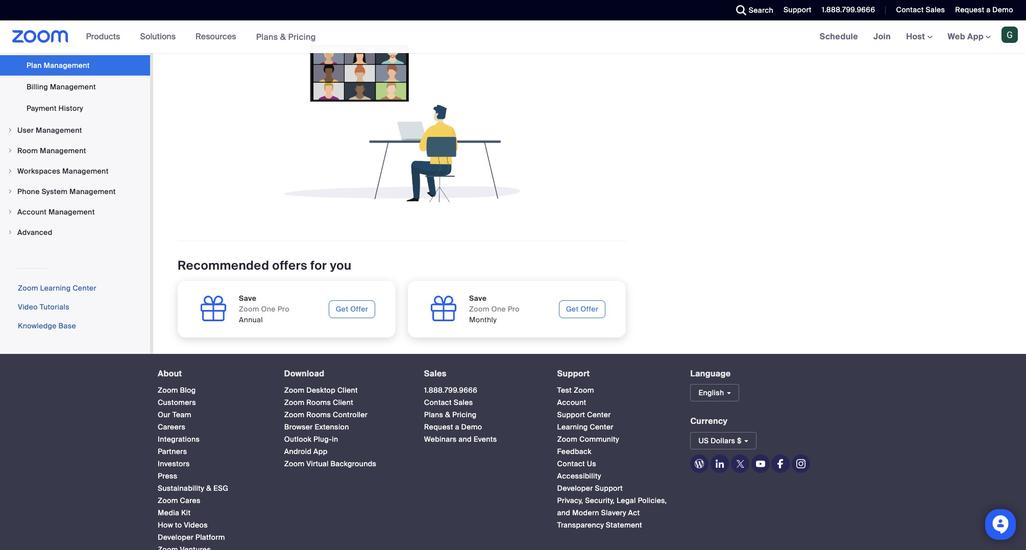 Task type: locate. For each thing, give the bounding box(es) containing it.
gift_blueicon image left "annual"
[[198, 293, 229, 324]]

right image left workspaces
[[7, 168, 13, 174]]

gift_blueicon image left monthly
[[429, 293, 459, 324]]

support up test zoom link
[[558, 368, 590, 379]]

developer inside test zoom account support center learning center zoom community feedback contact us accessibility developer support privacy, security, legal policies, and modern slavery act transparency statement
[[558, 484, 593, 493]]

join link
[[866, 20, 899, 53]]

one up "annual"
[[261, 304, 276, 313]]

0 vertical spatial center
[[73, 283, 96, 292]]

plans right 'resources' 'dropdown button'
[[256, 31, 278, 42]]

management up history
[[50, 82, 96, 91]]

zoom rooms controller link
[[284, 410, 368, 419]]

sustainability
[[158, 484, 204, 493]]

0 horizontal spatial app
[[314, 447, 328, 456]]

customers
[[158, 398, 196, 407]]

1 vertical spatial demo
[[461, 423, 482, 432]]

1.888.799.9666 down sales link
[[424, 386, 478, 395]]

virtual
[[307, 459, 329, 468]]

get offer for save zoom one pro annual
[[336, 304, 368, 313]]

one inside save zoom one pro annual
[[261, 304, 276, 313]]

0 vertical spatial rooms
[[307, 398, 331, 407]]

0 horizontal spatial gift_blueicon image
[[198, 293, 229, 324]]

statement
[[606, 521, 643, 530]]

0 vertical spatial account
[[17, 207, 47, 216]]

management inside user management 'menu item'
[[36, 125, 82, 135]]

1 vertical spatial sales
[[424, 368, 447, 379]]

1 horizontal spatial and
[[558, 508, 571, 518]]

1.888.799.9666
[[822, 5, 876, 14], [424, 386, 478, 395]]

0 horizontal spatial sales
[[424, 368, 447, 379]]

zoom virtual backgrounds link
[[284, 459, 377, 468]]

android app link
[[284, 447, 328, 456]]

get offer
[[336, 304, 368, 313], [566, 304, 599, 313]]

0 horizontal spatial account
[[17, 207, 47, 216]]

and left events
[[459, 435, 472, 444]]

right image for account
[[7, 209, 13, 215]]

1 horizontal spatial 1.888.799.9666
[[822, 5, 876, 14]]

management for room management
[[40, 146, 86, 155]]

1 vertical spatial a
[[455, 423, 460, 432]]

request up web app dropdown button
[[956, 5, 985, 14]]

feedback
[[558, 447, 592, 456]]

get offer button
[[329, 300, 375, 318], [559, 300, 606, 318]]

plans up "webinars"
[[424, 410, 444, 419]]

resources
[[196, 31, 236, 42]]

1 horizontal spatial app
[[968, 31, 984, 42]]

0 vertical spatial learning
[[40, 283, 71, 292]]

one
[[261, 304, 276, 313], [492, 304, 506, 313]]

1 horizontal spatial get
[[566, 304, 579, 313]]

menu
[[0, 55, 150, 119]]

center up base at bottom left
[[73, 283, 96, 292]]

3 right image from the top
[[7, 188, 13, 194]]

2 one from the left
[[492, 304, 506, 313]]

2 pro from the left
[[508, 304, 520, 313]]

learning down support center link
[[558, 423, 588, 432]]

right image left phone
[[7, 188, 13, 194]]

developer support link
[[558, 484, 623, 493]]

2 save from the left
[[469, 293, 487, 303]]

1 vertical spatial learning
[[558, 423, 588, 432]]

events
[[474, 435, 497, 444]]

management inside billing management link
[[50, 82, 96, 91]]

investors
[[158, 459, 190, 468]]

management up advanced "menu item"
[[49, 207, 95, 216]]

our
[[158, 410, 171, 419]]

management inside account management menu item
[[49, 207, 95, 216]]

sales up the 1.888.799.9666 link
[[424, 368, 447, 379]]

and down privacy,
[[558, 508, 571, 518]]

management
[[44, 61, 90, 70], [50, 82, 96, 91], [36, 125, 82, 135], [40, 146, 86, 155], [62, 166, 109, 175], [69, 187, 116, 196], [49, 207, 95, 216]]

menu item
[[0, 36, 150, 55]]

0 vertical spatial contact
[[897, 5, 924, 14]]

save for save zoom one pro monthly
[[469, 293, 487, 303]]

offers
[[272, 257, 308, 273]]

1 vertical spatial &
[[445, 410, 451, 419]]

slavery
[[602, 508, 627, 518]]

1.888.799.9666 inside 1.888.799.9666 contact sales plans & pricing request a demo webinars and events
[[424, 386, 478, 395]]

plans inside 1.888.799.9666 contact sales plans & pricing request a demo webinars and events
[[424, 410, 444, 419]]

0 horizontal spatial one
[[261, 304, 276, 313]]

1 offer from the left
[[350, 304, 368, 313]]

2 horizontal spatial sales
[[926, 5, 946, 14]]

recommended
[[178, 257, 269, 273]]

right image left account management
[[7, 209, 13, 215]]

contact up host
[[897, 5, 924, 14]]

download
[[284, 368, 325, 379]]

account down test zoom link
[[558, 398, 587, 407]]

2 right image from the top
[[7, 168, 13, 174]]

app down plug-
[[314, 447, 328, 456]]

web app button
[[948, 31, 991, 42]]

1 vertical spatial center
[[587, 410, 611, 419]]

1 horizontal spatial get offer
[[566, 304, 599, 313]]

banner
[[0, 20, 1027, 54]]

save inside "save zoom one pro monthly"
[[469, 293, 487, 303]]

2 rooms from the top
[[307, 410, 331, 419]]

2 get from the left
[[566, 304, 579, 313]]

0 horizontal spatial &
[[206, 484, 212, 493]]

1 vertical spatial and
[[558, 508, 571, 518]]

0 horizontal spatial pricing
[[288, 31, 316, 42]]

2 get offer button from the left
[[559, 300, 606, 318]]

save up monthly
[[469, 293, 487, 303]]

2 horizontal spatial contact
[[897, 5, 924, 14]]

1 horizontal spatial gift_blueicon image
[[429, 293, 459, 324]]

1 save from the left
[[239, 293, 257, 303]]

contact down the 1.888.799.9666 link
[[424, 398, 452, 407]]

1 one from the left
[[261, 304, 276, 313]]

contact
[[897, 5, 924, 14], [424, 398, 452, 407], [558, 459, 585, 468]]

base
[[59, 321, 76, 330]]

1 vertical spatial pricing
[[453, 410, 477, 419]]

0 vertical spatial plans
[[256, 31, 278, 42]]

video tutorials
[[18, 302, 69, 311]]

2 vertical spatial &
[[206, 484, 212, 493]]

plug-
[[314, 435, 332, 444]]

payment
[[27, 103, 57, 113]]

careers
[[158, 423, 186, 432]]

room management menu item
[[0, 141, 150, 160]]

0 vertical spatial 1.888.799.9666
[[822, 5, 876, 14]]

0 horizontal spatial save
[[239, 293, 257, 303]]

sales down the 1.888.799.9666 link
[[454, 398, 473, 407]]

1 vertical spatial 1.888.799.9666
[[424, 386, 478, 395]]

account inside account management menu item
[[17, 207, 47, 216]]

zoom learning center link
[[18, 283, 96, 292]]

right image
[[7, 147, 13, 154], [7, 168, 13, 174], [7, 188, 13, 194], [7, 209, 13, 215], [7, 229, 13, 235]]

right image left advanced
[[7, 229, 13, 235]]

1 horizontal spatial pricing
[[453, 410, 477, 419]]

gift_blueicon image
[[198, 293, 229, 324], [429, 293, 459, 324]]

management inside the room management menu item
[[40, 146, 86, 155]]

1 horizontal spatial pro
[[508, 304, 520, 313]]

one up monthly
[[492, 304, 506, 313]]

1 horizontal spatial &
[[280, 31, 286, 42]]

2 vertical spatial contact
[[558, 459, 585, 468]]

blog
[[180, 386, 196, 395]]

support
[[784, 5, 812, 14], [558, 368, 590, 379], [558, 410, 586, 419], [595, 484, 623, 493]]

contact sales
[[897, 5, 946, 14]]

offer
[[350, 304, 368, 313], [581, 304, 599, 313]]

management up billing management
[[44, 61, 90, 70]]

meetings navigation
[[812, 20, 1027, 54]]

how to videos link
[[158, 521, 208, 530]]

0 vertical spatial request
[[956, 5, 985, 14]]

1 vertical spatial contact
[[424, 398, 452, 407]]

1 right image from the top
[[7, 147, 13, 154]]

press link
[[158, 472, 178, 481]]

and inside 1.888.799.9666 contact sales plans & pricing request a demo webinars and events
[[459, 435, 472, 444]]

1 vertical spatial plans
[[424, 410, 444, 419]]

get for save zoom one pro monthly
[[566, 304, 579, 313]]

1 horizontal spatial plans
[[424, 410, 444, 419]]

1 vertical spatial request
[[424, 423, 453, 432]]

demo up profile picture
[[993, 5, 1014, 14]]

1 horizontal spatial get offer button
[[559, 300, 606, 318]]

1 horizontal spatial learning
[[558, 423, 588, 432]]

right image inside the room management menu item
[[7, 147, 13, 154]]

developer inside zoom blog customers our team careers integrations partners investors press sustainability & esg zoom cares media kit how to videos developer platform
[[158, 533, 194, 542]]

0 horizontal spatial offer
[[350, 304, 368, 313]]

5 right image from the top
[[7, 229, 13, 235]]

contact us link
[[558, 459, 597, 468]]

2 get offer from the left
[[566, 304, 599, 313]]

right image inside workspaces management menu item
[[7, 168, 13, 174]]

a up web app dropdown button
[[987, 5, 991, 14]]

0 horizontal spatial request
[[424, 423, 453, 432]]

1 horizontal spatial save
[[469, 293, 487, 303]]

1 horizontal spatial contact
[[558, 459, 585, 468]]

save up "annual"
[[239, 293, 257, 303]]

one inside "save zoom one pro monthly"
[[492, 304, 506, 313]]

developer down accessibility link
[[558, 484, 593, 493]]

1 vertical spatial account
[[558, 398, 587, 407]]

management up phone system management menu item
[[62, 166, 109, 175]]

us dollars $
[[699, 436, 742, 445]]

pro for save zoom one pro monthly
[[508, 304, 520, 313]]

learning up tutorials
[[40, 283, 71, 292]]

contact inside test zoom account support center learning center zoom community feedback contact us accessibility developer support privacy, security, legal policies, and modern slavery act transparency statement
[[558, 459, 585, 468]]

1 horizontal spatial one
[[492, 304, 506, 313]]

management for account management
[[49, 207, 95, 216]]

0 vertical spatial developer
[[558, 484, 593, 493]]

community
[[580, 435, 620, 444]]

management down workspaces management menu item
[[69, 187, 116, 196]]

1 rooms from the top
[[307, 398, 331, 407]]

a up webinars and events link on the bottom of the page
[[455, 423, 460, 432]]

center up community at the bottom of the page
[[590, 423, 614, 432]]

0 vertical spatial and
[[459, 435, 472, 444]]

right image for phone
[[7, 188, 13, 194]]

right image left room
[[7, 147, 13, 154]]

billing management link
[[0, 76, 150, 97]]

1 vertical spatial rooms
[[307, 410, 331, 419]]

1.888.799.9666 up schedule
[[822, 5, 876, 14]]

accessibility
[[558, 472, 602, 481]]

account management
[[17, 207, 95, 216]]

2 vertical spatial sales
[[454, 398, 473, 407]]

4 right image from the top
[[7, 209, 13, 215]]

0 vertical spatial client
[[338, 386, 358, 395]]

profile picture image
[[1002, 27, 1019, 43]]

developer down to
[[158, 533, 194, 542]]

management up workspaces management
[[40, 146, 86, 155]]

request up "webinars"
[[424, 423, 453, 432]]

schedule
[[820, 31, 859, 42]]

0 horizontal spatial get
[[336, 304, 349, 313]]

right image for room
[[7, 147, 13, 154]]

support right search
[[784, 5, 812, 14]]

1 vertical spatial client
[[333, 398, 354, 407]]

1 horizontal spatial request
[[956, 5, 985, 14]]

zoom rooms client link
[[284, 398, 354, 407]]

right image inside phone system management menu item
[[7, 188, 13, 194]]

phone system management
[[17, 187, 116, 196]]

management inside the plan management link
[[44, 61, 90, 70]]

integrations
[[158, 435, 200, 444]]

pro inside "save zoom one pro monthly"
[[508, 304, 520, 313]]

management inside workspaces management menu item
[[62, 166, 109, 175]]

kit
[[181, 508, 191, 518]]

media kit link
[[158, 508, 191, 518]]

team
[[173, 410, 191, 419]]

get
[[336, 304, 349, 313], [566, 304, 579, 313]]

0 horizontal spatial developer
[[158, 533, 194, 542]]

test zoom link
[[558, 386, 594, 395]]

demo up webinars and events link on the bottom of the page
[[461, 423, 482, 432]]

1.888.799.9666 for 1.888.799.9666 contact sales plans & pricing request a demo webinars and events
[[424, 386, 478, 395]]

gift_blueicon image for monthly
[[429, 293, 459, 324]]

account link
[[558, 398, 587, 407]]

0 vertical spatial pricing
[[288, 31, 316, 42]]

web app
[[948, 31, 984, 42]]

0 vertical spatial demo
[[993, 5, 1014, 14]]

contact down feedback button
[[558, 459, 585, 468]]

developer
[[558, 484, 593, 493], [158, 533, 194, 542]]

0 horizontal spatial get offer button
[[329, 300, 375, 318]]

management up room management
[[36, 125, 82, 135]]

contact inside 1.888.799.9666 contact sales plans & pricing request a demo webinars and events
[[424, 398, 452, 407]]

1 vertical spatial developer
[[158, 533, 194, 542]]

sales up host dropdown button
[[926, 5, 946, 14]]

annual
[[239, 315, 263, 324]]

rooms down 'desktop'
[[307, 398, 331, 407]]

developer platform link
[[158, 533, 225, 542]]

save zoom one pro annual
[[239, 293, 290, 324]]

sales
[[926, 5, 946, 14], [424, 368, 447, 379], [454, 398, 473, 407]]

management for plan management
[[44, 61, 90, 70]]

advanced
[[17, 228, 52, 237]]

2 offer from the left
[[581, 304, 599, 313]]

support up security,
[[595, 484, 623, 493]]

offer for save zoom one pro monthly
[[581, 304, 599, 313]]

save for save zoom one pro annual
[[239, 293, 257, 303]]

zoom logo image
[[12, 30, 68, 43]]

1 horizontal spatial offer
[[581, 304, 599, 313]]

controller
[[333, 410, 368, 419]]

account up advanced
[[17, 207, 47, 216]]

contact sales link
[[889, 0, 948, 20], [897, 5, 946, 14], [424, 398, 473, 407]]

platform
[[196, 533, 225, 542]]

0 horizontal spatial and
[[459, 435, 472, 444]]

1 gift_blueicon image from the left
[[198, 293, 229, 324]]

outlook plug-in link
[[284, 435, 338, 444]]

1 get offer button from the left
[[329, 300, 375, 318]]

save inside save zoom one pro annual
[[239, 293, 257, 303]]

management for user management
[[36, 125, 82, 135]]

1 horizontal spatial sales
[[454, 398, 473, 407]]

& inside zoom blog customers our team careers integrations partners investors press sustainability & esg zoom cares media kit how to videos developer platform
[[206, 484, 212, 493]]

workspaces
[[17, 166, 60, 175]]

rooms down 'zoom rooms client' 'link'
[[307, 410, 331, 419]]

1 get from the left
[[336, 304, 349, 313]]

user management menu item
[[0, 120, 150, 140]]

1.888.799.9666 for 1.888.799.9666
[[822, 5, 876, 14]]

rooms
[[307, 398, 331, 407], [307, 410, 331, 419]]

gift_blueicon image for annual
[[198, 293, 229, 324]]

1 vertical spatial app
[[314, 447, 328, 456]]

2 gift_blueicon image from the left
[[429, 293, 459, 324]]

schedule link
[[812, 20, 866, 53]]

app
[[968, 31, 984, 42], [314, 447, 328, 456]]

web
[[948, 31, 966, 42]]

0 vertical spatial &
[[280, 31, 286, 42]]

0 horizontal spatial demo
[[461, 423, 482, 432]]

products button
[[86, 20, 125, 53]]

1 horizontal spatial account
[[558, 398, 587, 407]]

transparency
[[558, 521, 604, 530]]

room management
[[17, 146, 86, 155]]

0 horizontal spatial 1.888.799.9666
[[424, 386, 478, 395]]

0 horizontal spatial a
[[455, 423, 460, 432]]

and
[[459, 435, 472, 444], [558, 508, 571, 518]]

center up learning center link
[[587, 410, 611, 419]]

1 get offer from the left
[[336, 304, 368, 313]]

0 horizontal spatial contact
[[424, 398, 452, 407]]

management for workspaces management
[[62, 166, 109, 175]]

partners
[[158, 447, 187, 456]]

1 horizontal spatial a
[[987, 5, 991, 14]]

2 horizontal spatial &
[[445, 410, 451, 419]]

1 horizontal spatial developer
[[558, 484, 593, 493]]

1 pro from the left
[[278, 304, 290, 313]]

0 horizontal spatial plans
[[256, 31, 278, 42]]

0 horizontal spatial pro
[[278, 304, 290, 313]]

0 horizontal spatial get offer
[[336, 304, 368, 313]]

app right web
[[968, 31, 984, 42]]

right image inside account management menu item
[[7, 209, 13, 215]]

pro inside save zoom one pro annual
[[278, 304, 290, 313]]

0 vertical spatial app
[[968, 31, 984, 42]]



Task type: describe. For each thing, give the bounding box(es) containing it.
webinars
[[424, 435, 457, 444]]

get offer for save zoom one pro monthly
[[566, 304, 599, 313]]

zoom learning center
[[18, 283, 96, 292]]

sales link
[[424, 368, 447, 379]]

about link
[[158, 368, 182, 379]]

demo inside 1.888.799.9666 contact sales plans & pricing request a demo webinars and events
[[461, 423, 482, 432]]

user
[[17, 125, 34, 135]]

us dollars $ button
[[691, 432, 757, 449]]

sustainability & esg link
[[158, 484, 229, 493]]

privacy,
[[558, 496, 584, 505]]

plan
[[27, 61, 42, 70]]

video tutorials link
[[18, 302, 69, 311]]

workspaces management
[[17, 166, 109, 175]]

zoom blog customers our team careers integrations partners investors press sustainability & esg zoom cares media kit how to videos developer platform
[[158, 386, 229, 542]]

customers link
[[158, 398, 196, 407]]

admin menu menu
[[0, 36, 150, 243]]

plans & pricing
[[256, 31, 316, 42]]

menu containing plan management
[[0, 55, 150, 119]]

act
[[629, 508, 640, 518]]

0 vertical spatial sales
[[926, 5, 946, 14]]

management for billing management
[[50, 82, 96, 91]]

right image inside advanced "menu item"
[[7, 229, 13, 235]]

pricing inside 1.888.799.9666 contact sales plans & pricing request a demo webinars and events
[[453, 410, 477, 419]]

legal
[[617, 496, 636, 505]]

products
[[86, 31, 120, 42]]

policies,
[[638, 496, 667, 505]]

pro for save zoom one pro annual
[[278, 304, 290, 313]]

how
[[158, 521, 173, 530]]

app inside zoom desktop client zoom rooms client zoom rooms controller browser extension outlook plug-in android app zoom virtual backgrounds
[[314, 447, 328, 456]]

system
[[42, 187, 68, 196]]

save zoom one pro monthly
[[469, 293, 520, 324]]

one for monthly
[[492, 304, 506, 313]]

account inside test zoom account support center learning center zoom community feedback contact us accessibility developer support privacy, security, legal policies, and modern slavery act transparency statement
[[558, 398, 587, 407]]

integrations link
[[158, 435, 200, 444]]

host button
[[907, 31, 933, 42]]

zoom inside "save zoom one pro monthly"
[[469, 304, 490, 313]]

english button
[[691, 384, 740, 402]]

test zoom account support center learning center zoom community feedback contact us accessibility developer support privacy, security, legal policies, and modern slavery act transparency statement
[[558, 386, 667, 530]]

account management menu item
[[0, 202, 150, 221]]

solutions button
[[140, 20, 180, 53]]

about
[[158, 368, 182, 379]]

test
[[558, 386, 572, 395]]

phone system management menu item
[[0, 182, 150, 201]]

1.888.799.9666 contact sales plans & pricing request a demo webinars and events
[[424, 386, 497, 444]]

support center link
[[558, 410, 611, 419]]

knowledge base link
[[18, 321, 76, 330]]

learning center link
[[558, 423, 614, 432]]

request inside 1.888.799.9666 contact sales plans & pricing request a demo webinars and events
[[424, 423, 453, 432]]

browser extension link
[[284, 423, 349, 432]]

zoom desktop client zoom rooms client zoom rooms controller browser extension outlook plug-in android app zoom virtual backgrounds
[[284, 386, 377, 468]]

desktop
[[307, 386, 336, 395]]

host
[[907, 31, 928, 42]]

knowledge
[[18, 321, 57, 330]]

browser
[[284, 423, 313, 432]]

product information navigation
[[78, 20, 324, 54]]

management inside phone system management menu item
[[69, 187, 116, 196]]

search
[[749, 6, 774, 15]]

0 horizontal spatial learning
[[40, 283, 71, 292]]

a inside 1.888.799.9666 contact sales plans & pricing request a demo webinars and events
[[455, 423, 460, 432]]

1 horizontal spatial demo
[[993, 5, 1014, 14]]

investors link
[[158, 459, 190, 468]]

webinars and events link
[[424, 435, 497, 444]]

dollars
[[711, 436, 736, 445]]

backgrounds
[[331, 459, 377, 468]]

0 vertical spatial a
[[987, 5, 991, 14]]

pricing inside product information navigation
[[288, 31, 316, 42]]

2 vertical spatial center
[[590, 423, 614, 432]]

plans inside product information navigation
[[256, 31, 278, 42]]

1.888.799.9666 link
[[424, 386, 478, 395]]

video
[[18, 302, 38, 311]]

press
[[158, 472, 178, 481]]

you
[[330, 257, 352, 273]]

zoom community link
[[558, 435, 620, 444]]

& inside 1.888.799.9666 contact sales plans & pricing request a demo webinars and events
[[445, 410, 451, 419]]

workspaces management menu item
[[0, 161, 150, 181]]

advanced menu item
[[0, 222, 150, 242]]

learning inside test zoom account support center learning center zoom community feedback contact us accessibility developer support privacy, security, legal policies, and modern slavery act transparency statement
[[558, 423, 588, 432]]

english
[[699, 388, 725, 397]]

zoom blog link
[[158, 386, 196, 395]]

feedback button
[[558, 447, 592, 456]]

careers link
[[158, 423, 186, 432]]

& inside product information navigation
[[280, 31, 286, 42]]

esg
[[213, 484, 229, 493]]

right image
[[7, 127, 13, 133]]

us
[[699, 436, 709, 445]]

zoom cares link
[[158, 496, 201, 505]]

get offer button for save zoom one pro annual
[[329, 300, 375, 318]]

download link
[[284, 368, 325, 379]]

knowledge base
[[18, 321, 76, 330]]

join
[[874, 31, 891, 42]]

banner containing products
[[0, 20, 1027, 54]]

get offer button for save zoom one pro monthly
[[559, 300, 606, 318]]

security,
[[585, 496, 615, 505]]

get for save zoom one pro annual
[[336, 304, 349, 313]]

and inside test zoom account support center learning center zoom community feedback contact us accessibility developer support privacy, security, legal policies, and modern slavery act transparency statement
[[558, 508, 571, 518]]

app inside meetings navigation
[[968, 31, 984, 42]]

user management
[[17, 125, 82, 135]]

right image for workspaces
[[7, 168, 13, 174]]

phone
[[17, 187, 40, 196]]

admin
[[6, 17, 27, 25]]

language
[[691, 368, 731, 379]]

zoom desktop client link
[[284, 386, 358, 395]]

support down account link
[[558, 410, 586, 419]]

billing management
[[27, 82, 96, 91]]

accessibility link
[[558, 472, 602, 481]]

privacy, security, legal policies, and modern slavery act transparency statement link
[[558, 496, 667, 530]]

monthly
[[469, 315, 497, 324]]

sales inside 1.888.799.9666 contact sales plans & pricing request a demo webinars and events
[[454, 398, 473, 407]]

resources button
[[196, 20, 241, 53]]

zoom inside save zoom one pro annual
[[239, 304, 259, 313]]

offer for save zoom one pro annual
[[350, 304, 368, 313]]

one for annual
[[261, 304, 276, 313]]

room
[[17, 146, 38, 155]]

partners link
[[158, 447, 187, 456]]

currency
[[691, 416, 728, 427]]

request a demo
[[956, 5, 1014, 14]]

outlook
[[284, 435, 312, 444]]



Task type: vqa. For each thing, say whether or not it's contained in the screenshot.
share
no



